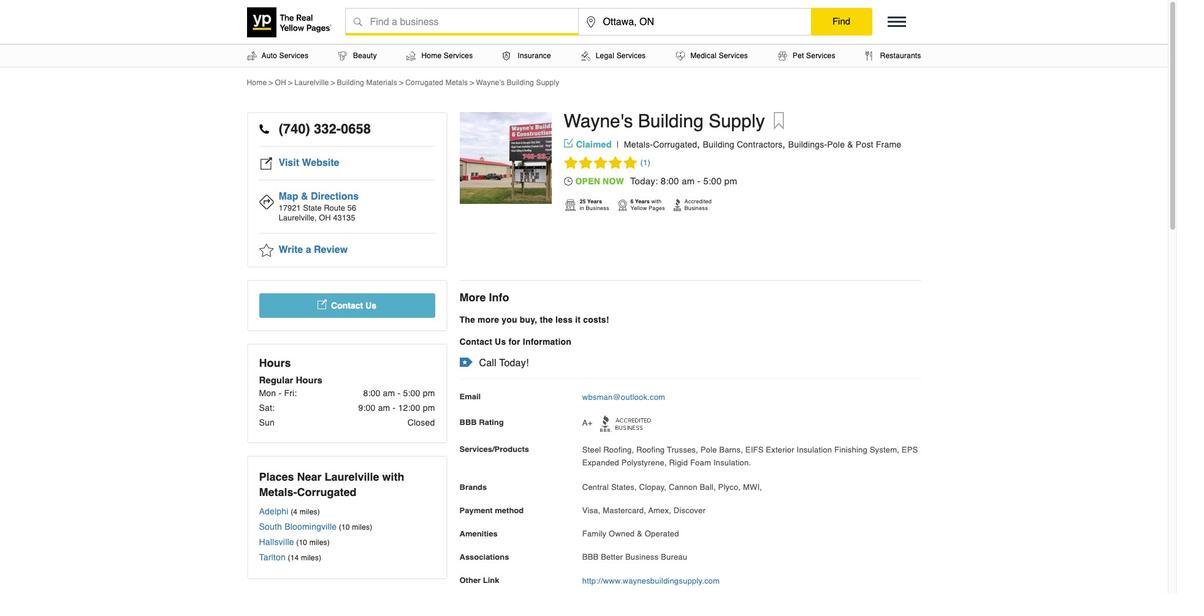 Task type: describe. For each thing, give the bounding box(es) containing it.
discover
[[674, 507, 706, 516]]

http://www.waynesbuildingsupply.com
[[583, 577, 720, 587]]

today!
[[500, 358, 529, 369]]

medical services
[[691, 52, 748, 60]]

(740) 332-0658 link
[[259, 113, 435, 147]]

oh inside map & directions 17921 state route 56 laurelville, oh 43135
[[319, 213, 331, 223]]

contact us
[[331, 301, 377, 311]]

with inside 6 years with yellow pages
[[652, 199, 662, 205]]

fri:
[[284, 389, 297, 399]]

you
[[502, 315, 518, 325]]

info
[[489, 291, 509, 304]]

amex,
[[649, 507, 672, 516]]

other
[[460, 577, 481, 586]]

miles) up bloomingville
[[300, 509, 320, 517]]

browse medical services image
[[676, 51, 686, 60]]

browse beauty image
[[339, 51, 347, 60]]

accredited
[[685, 199, 712, 205]]

sat:
[[259, 404, 275, 413]]

1 horizontal spatial hours
[[296, 375, 323, 386]]

pm for 9:00 am - 12:00 pm
[[423, 404, 435, 413]]

services for medical services
[[719, 52, 748, 60]]

bloomingville
[[285, 523, 337, 532]]

call today!
[[479, 358, 529, 369]]

1 horizontal spatial 8:00
[[661, 176, 679, 187]]

a+ link
[[583, 416, 652, 433]]

operated
[[645, 530, 679, 539]]

0658
[[341, 121, 371, 137]]

hallsville link
[[259, 538, 294, 548]]

17921
[[279, 204, 301, 213]]

contractors
[[737, 140, 783, 150]]

0 vertical spatial hours
[[259, 357, 291, 370]]

0 horizontal spatial (10
[[296, 539, 307, 548]]

places
[[259, 471, 294, 484]]

hallsville
[[259, 538, 294, 548]]

family owned & operated
[[583, 530, 679, 539]]

pole inside the metals-corrugated , building contractors , buildings-pole & post frame
[[828, 140, 845, 150]]

.
[[749, 459, 752, 468]]

mastercard,
[[603, 507, 647, 516]]

route
[[324, 204, 345, 213]]

services for home services
[[444, 52, 473, 60]]

miles) down bloomingville
[[310, 539, 330, 548]]

- up accredited
[[698, 176, 701, 187]]

oh link
[[275, 79, 286, 87]]

contact for contact us for information
[[460, 337, 493, 347]]

pet
[[793, 52, 805, 60]]

more
[[478, 315, 499, 325]]

the real yellow pages logo image
[[247, 7, 333, 37]]

cannon
[[669, 484, 698, 493]]

payment
[[460, 507, 493, 516]]

years for yellow
[[635, 199, 650, 205]]

us for contact us
[[366, 301, 377, 311]]

yp image for yellow pages
[[617, 199, 628, 212]]

1 horizontal spatial business
[[626, 554, 659, 563]]

metals-corrugated , building contractors , buildings-pole & post frame
[[624, 139, 902, 150]]

25
[[580, 199, 586, 205]]

- up "9:00 am - 12:00 pm"
[[398, 389, 401, 399]]

- left 12:00
[[393, 404, 396, 413]]

- left "fri:"
[[279, 389, 282, 399]]

business inside 25 years in business
[[586, 206, 610, 212]]

building down browse insurance image
[[507, 79, 534, 87]]

roofing
[[637, 446, 665, 455]]

browse restaurants image
[[866, 51, 873, 60]]

services/products
[[460, 445, 529, 454]]

buy,
[[520, 315, 538, 325]]

pm for 8:00 am - 5:00 pm
[[423, 389, 435, 399]]

for
[[509, 337, 521, 347]]

find
[[833, 16, 851, 26]]

us for contact us for information
[[495, 337, 506, 347]]

building inside the metals-corrugated , building contractors , buildings-pole & post frame
[[703, 140, 735, 150]]

yp image for business
[[674, 199, 682, 212]]

state
[[303, 204, 322, 213]]

associations
[[460, 554, 509, 563]]

building contractors link
[[703, 140, 783, 150]]

tarlton
[[259, 553, 286, 563]]

owned
[[609, 530, 635, 539]]

family
[[583, 530, 607, 539]]

central
[[583, 484, 609, 493]]

browse pet services image
[[778, 51, 788, 60]]

wayne's building supply inside breadcrumbs "navigation"
[[476, 79, 560, 87]]

exterior
[[766, 446, 795, 455]]

visa, mastercard, amex, discover
[[583, 507, 706, 516]]

1 horizontal spatial wayne's building supply
[[564, 110, 765, 132]]

central states, clopay, cannon ball, plyco, mwi,
[[583, 484, 763, 493]]

wbsman@outlook.com
[[583, 393, 666, 402]]

corrugated metals
[[406, 79, 468, 87]]

56
[[347, 204, 356, 213]]

0 vertical spatial insulation
[[797, 446, 833, 455]]

in
[[580, 206, 585, 212]]

0 horizontal spatial pole
[[701, 446, 717, 455]]

browse auto services image
[[247, 51, 257, 60]]

home link
[[247, 79, 267, 87]]

system,
[[870, 446, 900, 455]]

(1) link
[[564, 156, 651, 170]]

bbb for bbb rating
[[460, 418, 477, 427]]

legal services
[[596, 52, 646, 60]]

1 horizontal spatial (10
[[339, 524, 350, 532]]

more info
[[460, 291, 509, 304]]

0 horizontal spatial ,
[[698, 139, 700, 150]]

metals- inside places near laurelville with metals-corrugated
[[259, 486, 297, 499]]

laurelville inside breadcrumbs "navigation"
[[295, 79, 329, 87]]

bbb better business bureau
[[583, 554, 688, 563]]

other link
[[460, 577, 500, 586]]

map
[[279, 191, 298, 202]]

building down browse beauty "icon"
[[337, 79, 364, 87]]

more
[[460, 291, 486, 304]]

write a review
[[279, 245, 348, 256]]

a
[[306, 245, 311, 256]]

corrugated metals link
[[406, 79, 468, 87]]

0 vertical spatial am
[[682, 176, 695, 187]]

with inside places near laurelville with metals-corrugated
[[383, 471, 405, 484]]

steel roofing, roofing trusses, pole barns ,
[[583, 446, 746, 455]]

(14
[[288, 555, 299, 563]]

adelphi (4 miles) south bloomingville (10 miles) hallsville (10 miles) tarlton (14 miles)
[[259, 507, 373, 563]]

south
[[259, 523, 282, 532]]

home
[[247, 79, 267, 87]]

restaurants
[[881, 52, 922, 60]]

contact for contact us
[[331, 301, 363, 311]]

adelphi link
[[259, 507, 289, 517]]

0 horizontal spatial 5:00
[[403, 389, 421, 399]]



Task type: locate. For each thing, give the bounding box(es) containing it.
1 horizontal spatial 5:00
[[704, 176, 722, 187]]

oh
[[275, 79, 286, 87], [319, 213, 331, 223]]

business up http://www.waynesbuildingsupply.com link
[[626, 554, 659, 563]]

services right the medical
[[719, 52, 748, 60]]

expanded
[[583, 459, 619, 468]]

contact down the
[[460, 337, 493, 347]]

better
[[601, 554, 623, 563]]

2 services from the left
[[444, 52, 473, 60]]

website
[[302, 158, 340, 169]]

pole up foam
[[701, 446, 717, 455]]

1 vertical spatial insulation
[[714, 459, 749, 468]]

building up the metals-corrugated link
[[638, 110, 704, 132]]

years
[[588, 199, 602, 205], [635, 199, 650, 205]]

years inside 25 years in business
[[588, 199, 602, 205]]

0 horizontal spatial supply
[[536, 79, 560, 87]]

business down accredited
[[685, 206, 708, 212]]

bbb left rating in the left bottom of the page
[[460, 418, 477, 427]]

1 vertical spatial contact
[[460, 337, 493, 347]]

wayne's building supply up the metals-corrugated link
[[564, 110, 765, 132]]

frame
[[876, 140, 902, 150]]

post
[[856, 140, 874, 150]]

wayne's building supply
[[476, 79, 560, 87], [564, 110, 765, 132]]

0 horizontal spatial contact
[[331, 301, 363, 311]]

us left for
[[495, 337, 506, 347]]

mon - fri:
[[259, 389, 297, 399]]

services for pet services
[[807, 52, 836, 60]]

claimed
[[576, 139, 612, 150]]

polystyrene,
[[622, 459, 667, 468]]

pet services
[[793, 52, 836, 60]]

metals- down places
[[259, 486, 297, 499]]

oh inside breadcrumbs "navigation"
[[275, 79, 286, 87]]

corrugated
[[406, 79, 444, 87], [653, 140, 698, 150], [297, 486, 357, 499]]

am up "9:00 am - 12:00 pm"
[[383, 389, 395, 399]]

rigid
[[670, 459, 688, 468]]

4 services from the left
[[719, 52, 748, 60]]

corrugated up open now today: 8:00 am - 5:00 pm
[[653, 140, 698, 150]]

332-
[[314, 121, 341, 137]]

yp image left accredited business on the top right of page
[[674, 199, 682, 212]]

bbb for bbb better business bureau
[[583, 554, 599, 563]]

1 vertical spatial pm
[[423, 389, 435, 399]]

information
[[523, 337, 572, 347]]

0 vertical spatial 5:00
[[704, 176, 722, 187]]

laurelville link
[[295, 79, 329, 87]]

metals- up '(1)'
[[624, 140, 653, 150]]

browse home services image
[[407, 51, 416, 60]]

2 yp image from the left
[[617, 199, 628, 212]]

0 vertical spatial us
[[366, 301, 377, 311]]

it
[[576, 315, 581, 325]]

1 yp image from the left
[[564, 199, 577, 212]]

2 horizontal spatial &
[[848, 140, 854, 150]]

1 vertical spatial metals-
[[259, 486, 297, 499]]

miles) right bloomingville
[[352, 524, 373, 532]]

rating
[[479, 418, 504, 427]]

0 horizontal spatial yp image
[[564, 199, 577, 212]]

map & directions 17921 state route 56 laurelville, oh 43135
[[279, 191, 359, 223]]

0 horizontal spatial corrugated
[[297, 486, 357, 499]]

0 vertical spatial metals-
[[624, 140, 653, 150]]

8:00 up 9:00
[[363, 389, 381, 399]]

0 vertical spatial wayne's
[[476, 79, 505, 87]]

0 vertical spatial laurelville
[[295, 79, 329, 87]]

1 vertical spatial 8:00
[[363, 389, 381, 399]]

0 horizontal spatial metals-
[[259, 486, 297, 499]]

us down write a review "link"
[[366, 301, 377, 311]]

1 vertical spatial am
[[383, 389, 395, 399]]

1 horizontal spatial years
[[635, 199, 650, 205]]

legal
[[596, 52, 615, 60]]

costs!
[[584, 315, 610, 325]]

2 horizontal spatial ,
[[783, 139, 786, 150]]

wayne's inside breadcrumbs "navigation"
[[476, 79, 505, 87]]

steel
[[583, 446, 601, 455]]

5 services from the left
[[807, 52, 836, 60]]

browse insurance image
[[503, 51, 511, 60]]

0 horizontal spatial business
[[586, 206, 610, 212]]

closed
[[408, 418, 435, 428]]

0 horizontal spatial wayne's building supply
[[476, 79, 560, 87]]

insulation right the exterior
[[797, 446, 833, 455]]

the more you buy, the less it costs!
[[460, 315, 610, 325]]

laurelville right near at the left of the page
[[325, 471, 379, 484]]

method
[[495, 507, 524, 516]]

trusses,
[[667, 446, 699, 455]]

0 horizontal spatial insulation
[[714, 459, 749, 468]]

0 horizontal spatial wayne's
[[476, 79, 505, 87]]

the
[[540, 315, 553, 325]]

(10 down south bloomingville "link" at the left
[[296, 539, 307, 548]]

12:00
[[398, 404, 421, 413]]

0 vertical spatial &
[[848, 140, 854, 150]]

& left post
[[848, 140, 854, 150]]

1 vertical spatial hours
[[296, 375, 323, 386]]

1 vertical spatial wayne's building supply
[[564, 110, 765, 132]]

miles) right (14
[[301, 555, 322, 563]]

5:00 up accredited
[[704, 176, 722, 187]]

laurelville inside places near laurelville with metals-corrugated
[[325, 471, 379, 484]]

amenities
[[460, 530, 498, 539]]

clopay,
[[640, 484, 667, 493]]

(740)
[[279, 121, 310, 137]]

5:00 up 12:00
[[403, 389, 421, 399]]

corrugated inside places near laurelville with metals-corrugated
[[297, 486, 357, 499]]

services right auto
[[279, 52, 309, 60]]

wayne's down browse insurance image
[[476, 79, 505, 87]]

2 vertical spatial &
[[637, 530, 643, 539]]

1 vertical spatial oh
[[319, 213, 331, 223]]

wbsman@outlook.com link
[[583, 393, 666, 402]]

1 vertical spatial us
[[495, 337, 506, 347]]

contact
[[331, 301, 363, 311], [460, 337, 493, 347]]

0 horizontal spatial with
[[383, 471, 405, 484]]

directions
[[311, 191, 359, 202]]

services for legal services
[[617, 52, 646, 60]]

0 horizontal spatial bbb
[[460, 418, 477, 427]]

1 horizontal spatial yp image
[[617, 199, 628, 212]]

building left contractors
[[703, 140, 735, 150]]

(1)
[[641, 158, 651, 168]]

1 horizontal spatial metals-
[[624, 140, 653, 150]]

services right legal
[[617, 52, 646, 60]]

1 horizontal spatial us
[[495, 337, 506, 347]]

yp image
[[564, 199, 577, 212], [617, 199, 628, 212], [674, 199, 682, 212]]

0 vertical spatial 8:00
[[661, 176, 679, 187]]

9:00
[[359, 404, 376, 413]]

pole
[[828, 140, 845, 150], [701, 446, 717, 455]]

metals
[[446, 79, 468, 87]]

yp image left the 6
[[617, 199, 628, 212]]

1 vertical spatial corrugated
[[653, 140, 698, 150]]

1 vertical spatial supply
[[709, 110, 765, 132]]

2 vertical spatial pm
[[423, 404, 435, 413]]

business inside accredited business
[[685, 206, 708, 212]]

0 vertical spatial pole
[[828, 140, 845, 150]]

hours up regular
[[259, 357, 291, 370]]

2 horizontal spatial yp image
[[674, 199, 682, 212]]

corrugated down the home
[[406, 79, 444, 87]]

contact us for information
[[460, 337, 572, 347]]

link
[[483, 577, 500, 586]]

1 horizontal spatial ,
[[741, 446, 743, 455]]

Find a business text field
[[346, 9, 578, 36]]

1 horizontal spatial insulation
[[797, 446, 833, 455]]

0 vertical spatial (10
[[339, 524, 350, 532]]

the
[[460, 315, 475, 325]]

1 horizontal spatial wayne's
[[564, 110, 633, 132]]

open now today: 8:00 am - 5:00 pm
[[576, 176, 738, 187]]

1 horizontal spatial &
[[637, 530, 643, 539]]

browse legal services image
[[581, 51, 591, 60]]

today:
[[631, 176, 658, 187]]

with
[[652, 199, 662, 205], [383, 471, 405, 484]]

, left building contractors link
[[698, 139, 700, 150]]

insulation down barns
[[714, 459, 749, 468]]

, left buildings-
[[783, 139, 786, 150]]

am
[[682, 176, 695, 187], [383, 389, 395, 399], [378, 404, 390, 413]]

1 horizontal spatial contact
[[460, 337, 493, 347]]

email
[[460, 393, 481, 402]]

hours up "fri:"
[[296, 375, 323, 386]]

services right the home
[[444, 52, 473, 60]]

wayne's up claimed on the top of the page
[[564, 110, 633, 132]]

corrugated inside the metals-corrugated , building contractors , buildings-pole & post frame
[[653, 140, 698, 150]]

pages
[[649, 206, 665, 212]]

2 vertical spatial corrugated
[[297, 486, 357, 499]]

0 vertical spatial corrugated
[[406, 79, 444, 87]]

am right 9:00
[[378, 404, 390, 413]]

1 horizontal spatial supply
[[709, 110, 765, 132]]

1 horizontal spatial corrugated
[[406, 79, 444, 87]]

1 horizontal spatial bbb
[[583, 554, 599, 563]]

0 vertical spatial contact
[[331, 301, 363, 311]]

services right the pet
[[807, 52, 836, 60]]

bbb left better
[[583, 554, 599, 563]]

(4
[[291, 509, 298, 517]]

places near laurelville with metals-corrugated
[[259, 471, 405, 499]]

0 horizontal spatial hours
[[259, 357, 291, 370]]

eifs
[[746, 446, 764, 455]]

services
[[279, 52, 309, 60], [444, 52, 473, 60], [617, 52, 646, 60], [719, 52, 748, 60], [807, 52, 836, 60]]

brands
[[460, 484, 487, 493]]

1 vertical spatial wayne's
[[564, 110, 633, 132]]

am for 8:00 am - 5:00 pm
[[383, 389, 395, 399]]

oh right home link
[[275, 79, 286, 87]]

2 years from the left
[[635, 199, 650, 205]]

3 yp image from the left
[[674, 199, 682, 212]]

home
[[422, 52, 442, 60]]

states,
[[611, 484, 637, 493]]

wayne's building supply down browse insurance image
[[476, 79, 560, 87]]

(10 right bloomingville
[[339, 524, 350, 532]]

services for auto services
[[279, 52, 309, 60]]

write a review link
[[259, 234, 435, 267]]

bbb
[[460, 418, 477, 427], [583, 554, 599, 563]]

Where? text field
[[579, 9, 811, 36]]

corrugated inside breadcrumbs "navigation"
[[406, 79, 444, 87]]

0 horizontal spatial &
[[301, 191, 308, 202]]

less
[[556, 315, 573, 325]]

(740) 332-0658
[[279, 121, 371, 137]]

eps
[[902, 446, 919, 455]]

0 horizontal spatial years
[[588, 199, 602, 205]]

3 services from the left
[[617, 52, 646, 60]]

2 horizontal spatial corrugated
[[653, 140, 698, 150]]

5:00
[[704, 176, 722, 187], [403, 389, 421, 399]]

bureau
[[661, 554, 688, 563]]

8:00 am - 5:00 pm
[[363, 389, 435, 399]]

pole left post
[[828, 140, 845, 150]]

& up state
[[301, 191, 308, 202]]

a+
[[583, 419, 593, 428]]

& inside map & directions 17921 state route 56 laurelville, oh 43135
[[301, 191, 308, 202]]

contact down write a review "link"
[[331, 301, 363, 311]]

am for 9:00 am - 12:00 pm
[[378, 404, 390, 413]]

0 horizontal spatial oh
[[275, 79, 286, 87]]

buildings-
[[789, 140, 828, 150]]

visit website link
[[259, 147, 435, 181]]

building materials
[[337, 79, 397, 87]]

1 horizontal spatial with
[[652, 199, 662, 205]]

materials
[[366, 79, 397, 87]]

1 vertical spatial pole
[[701, 446, 717, 455]]

1 vertical spatial bbb
[[583, 554, 599, 563]]

0 vertical spatial pm
[[725, 176, 738, 187]]

1 vertical spatial (10
[[296, 539, 307, 548]]

supply down insurance in the top of the page
[[536, 79, 560, 87]]

years up yellow
[[635, 199, 650, 205]]

1 horizontal spatial oh
[[319, 213, 331, 223]]

regular
[[259, 375, 293, 386]]

0 horizontal spatial 8:00
[[363, 389, 381, 399]]

1 vertical spatial 5:00
[[403, 389, 421, 399]]

find button
[[811, 8, 873, 35]]

visa,
[[583, 507, 601, 516]]

yp image left in
[[564, 199, 577, 212]]

1 vertical spatial laurelville
[[325, 471, 379, 484]]

insulation
[[797, 446, 833, 455], [714, 459, 749, 468]]

8:00
[[661, 176, 679, 187], [363, 389, 381, 399]]

1 years from the left
[[588, 199, 602, 205]]

0 horizontal spatial us
[[366, 301, 377, 311]]

business right in
[[586, 206, 610, 212]]

near
[[297, 471, 322, 484]]

miles)
[[300, 509, 320, 517], [352, 524, 373, 532], [310, 539, 330, 548], [301, 555, 322, 563]]

1 services from the left
[[279, 52, 309, 60]]

1 vertical spatial &
[[301, 191, 308, 202]]

0 vertical spatial bbb
[[460, 418, 477, 427]]

0 vertical spatial supply
[[536, 79, 560, 87]]

43135
[[333, 213, 355, 223]]

supply up building contractors link
[[709, 110, 765, 132]]

laurelville right oh link
[[295, 79, 329, 87]]

0 vertical spatial wayne's building supply
[[476, 79, 560, 87]]

years right the 25
[[588, 199, 602, 205]]

corrugated down near at the left of the page
[[297, 486, 357, 499]]

roofing,
[[604, 446, 634, 455]]

1 horizontal spatial pole
[[828, 140, 845, 150]]

yp image for in business
[[564, 199, 577, 212]]

auto services
[[262, 52, 309, 60]]

, left eifs
[[741, 446, 743, 455]]

open
[[576, 177, 601, 187]]

2 horizontal spatial business
[[685, 206, 708, 212]]

supply inside breadcrumbs "navigation"
[[536, 79, 560, 87]]

& right owned at the bottom right
[[637, 530, 643, 539]]

1 vertical spatial with
[[383, 471, 405, 484]]

am up accredited
[[682, 176, 695, 187]]

2 vertical spatial am
[[378, 404, 390, 413]]

metals- inside the metals-corrugated , building contractors , buildings-pole & post frame
[[624, 140, 653, 150]]

breadcrumbs navigation
[[247, 78, 922, 88]]

0 vertical spatial oh
[[275, 79, 286, 87]]

years inside 6 years with yellow pages
[[635, 199, 650, 205]]

& inside the metals-corrugated , building contractors , buildings-pole & post frame
[[848, 140, 854, 150]]

laurelville
[[295, 79, 329, 87], [325, 471, 379, 484]]

0 vertical spatial with
[[652, 199, 662, 205]]

8:00 right today:
[[661, 176, 679, 187]]

oh down route
[[319, 213, 331, 223]]

years for business
[[588, 199, 602, 205]]



Task type: vqa. For each thing, say whether or not it's contained in the screenshot.


